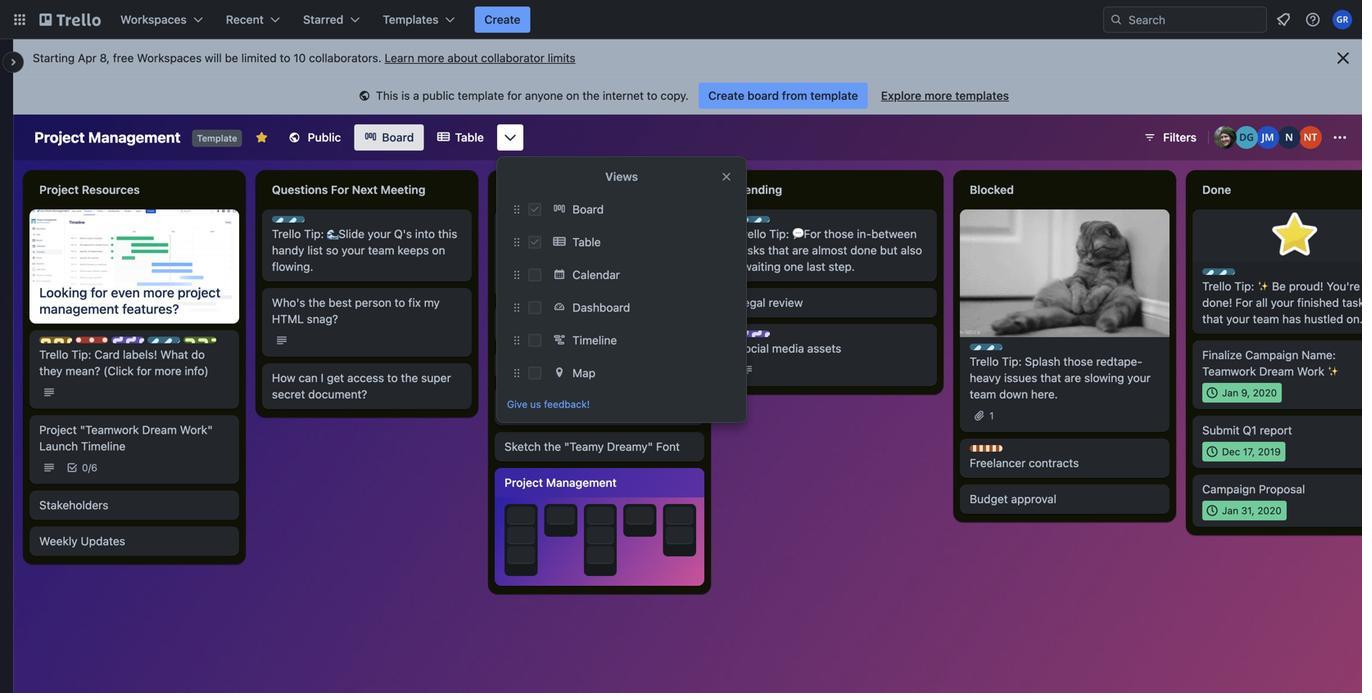Task type: vqa. For each thing, say whether or not it's contained in the screenshot.


Task type: describe. For each thing, give the bounding box(es) containing it.
see
[[674, 244, 693, 257]]

step.
[[829, 260, 855, 274]]

10
[[294, 51, 306, 65]]

color: sky, title: "trello tip" element for trello tip: 💬for those in-between tasks that are almost done but also awaiting one last step.
[[737, 216, 798, 229]]

2020 for proposal
[[1258, 506, 1282, 517]]

updates
[[81, 535, 125, 549]]

for inside trello tip trello tip: ✨ be proud! you're done! for all your finished tas
[[1236, 296, 1253, 310]]

create for create board from template
[[709, 89, 745, 102]]

(click
[[103, 365, 134, 378]]

dream inside project "teamwork dream work" launch timeline
[[142, 424, 177, 437]]

tasks inside trello tip trello tip: 💬for those in-between tasks that are almost done but also awaiting one last step.
[[737, 244, 765, 257]]

0 horizontal spatial design
[[128, 338, 161, 350]]

tip up the info)
[[193, 338, 208, 350]]

trello tip trello tip: splash those redtape- heavy issues that are slowing your team down here.
[[970, 345, 1151, 401]]

0 horizontal spatial is
[[402, 89, 410, 102]]

are for slowing
[[1065, 372, 1082, 385]]

it's
[[505, 277, 521, 290]]

🌊slide
[[327, 227, 365, 241]]

that inside the trello tip trello tip: splash those redtape- heavy issues that are slowing your team down here.
[[1041, 372, 1062, 385]]

budget approval
[[970, 493, 1057, 506]]

project inside project "teamwork dream work" launch timeline
[[39, 424, 77, 437]]

campaign inside finalize campaign name: teamwork dream work ✨
[[1246, 349, 1299, 362]]

caity (caity) image
[[1214, 126, 1237, 149]]

resources
[[82, 183, 140, 197]]

secret
[[272, 388, 305, 401]]

info)
[[185, 365, 209, 378]]

media
[[772, 342, 804, 356]]

management
[[39, 302, 119, 317]]

Project Resources text field
[[29, 177, 239, 203]]

tip for trello tip: ✨ be proud! you're done! for all your finished tas
[[1248, 270, 1263, 281]]

feedback!
[[544, 399, 590, 410]]

tasks inside trello tip: this is where assigned tasks live so that your team can see who's working on what and when it's due.
[[505, 244, 533, 257]]

done
[[1203, 183, 1232, 197]]

for inside the trello tip: card labels! what do they mean? (click for more info)
[[137, 365, 151, 378]]

color: lime, title: "halp" element
[[184, 337, 222, 350]]

jan for finalize
[[1222, 388, 1239, 399]]

i
[[321, 372, 324, 385]]

looking
[[39, 285, 87, 301]]

open information menu image
[[1305, 11, 1322, 28]]

flowing.
[[272, 260, 313, 274]]

sketch site banner link
[[505, 321, 695, 338]]

/
[[88, 463, 91, 474]]

html
[[272, 313, 304, 326]]

your inside trello tip trello tip: ✨ be proud! you're done! for all your finished tas
[[1271, 296, 1295, 310]]

so inside trello tip: this is where assigned tasks live so that your team can see who's working on what and when it's due.
[[557, 244, 569, 257]]

can inside trello tip: this is where assigned tasks live so that your team can see who's working on what and when it's due.
[[652, 244, 671, 257]]

finalize
[[1203, 349, 1243, 362]]

meeting
[[381, 183, 426, 197]]

more right the learn
[[418, 51, 445, 65]]

where
[[597, 227, 629, 241]]

give
[[507, 399, 528, 410]]

q1
[[1243, 424, 1257, 438]]

finished
[[1298, 296, 1340, 310]]

do
[[191, 348, 205, 362]]

team for heavy
[[970, 388, 997, 401]]

keeps
[[398, 244, 429, 257]]

project resources
[[39, 183, 140, 197]]

tip: for tasks
[[770, 227, 789, 241]]

features?
[[122, 302, 179, 317]]

To Do text field
[[495, 177, 705, 203]]

sketch the "teamy dreamy" font link
[[505, 439, 695, 456]]

work"
[[180, 424, 213, 437]]

team for into
[[368, 244, 395, 257]]

1 horizontal spatial board link
[[548, 197, 737, 223]]

they
[[39, 365, 62, 378]]

0 horizontal spatial team
[[163, 338, 189, 350]]

down
[[1000, 388, 1028, 401]]

public button
[[278, 125, 351, 151]]

curate customer list link
[[505, 403, 695, 419]]

trello tip: this is where assigned tasks live so that your team can see who's working on what and when it's due.
[[505, 227, 693, 290]]

"teamy
[[564, 440, 604, 454]]

color: purple, title: "design team" element for sketch site banner
[[505, 311, 582, 324]]

redtape-
[[1097, 355, 1143, 369]]

teamwork
[[1203, 365, 1257, 379]]

the left internet
[[583, 89, 600, 102]]

fix
[[408, 296, 421, 310]]

be
[[225, 51, 238, 65]]

work
[[1298, 365, 1325, 379]]

0 horizontal spatial table link
[[427, 125, 494, 151]]

color: orange, title: "one more step" element for freelancer
[[970, 446, 1003, 452]]

tip for trello tip: 🌊slide your q's into this handy list so your team keeps on flowing.
[[317, 217, 332, 229]]

sm image
[[356, 88, 373, 105]]

one
[[784, 260, 804, 274]]

to
[[505, 183, 518, 197]]

and
[[629, 260, 649, 274]]

freelancer contracts link
[[970, 456, 1160, 472]]

templates
[[956, 89, 1009, 102]]

0 notifications image
[[1274, 10, 1294, 29]]

social
[[737, 342, 769, 356]]

calendar
[[573, 268, 620, 282]]

calendar link
[[548, 262, 737, 288]]

nic (nicoletollefson1) image
[[1278, 126, 1301, 149]]

list inside the trello tip trello tip: 🌊slide your q's into this handy list so your team keeps on flowing.
[[308, 244, 323, 257]]

trello tip: 🌊slide your q's into this handy list so your team keeps on flowing. link
[[272, 226, 462, 275]]

for inside text box
[[331, 183, 349, 197]]

1 horizontal spatial on
[[566, 89, 580, 102]]

primary element
[[0, 0, 1363, 39]]

dashboard link
[[548, 295, 737, 321]]

this inside trello tip: this is where assigned tasks live so that your team can see who's working on what and when it's due.
[[560, 227, 582, 241]]

submit q1 report
[[1203, 424, 1293, 438]]

project "teamwork dream work" launch timeline
[[39, 424, 213, 454]]

launch
[[39, 440, 78, 454]]

board for board link to the left
[[382, 131, 414, 144]]

sketch inside design team sketch site banner
[[505, 322, 541, 336]]

"teamwork
[[80, 424, 139, 437]]

next
[[352, 183, 378, 197]]

trello inside the trello tip: card labels! what do they mean? (click for more info)
[[39, 348, 68, 362]]

jan for campaign
[[1222, 506, 1239, 517]]

those for slowing
[[1064, 355, 1094, 369]]

tip: for done!
[[1235, 280, 1255, 293]]

31,
[[1242, 506, 1255, 517]]

are for almost
[[792, 244, 809, 257]]

who's the best person to fix my html snag?
[[272, 296, 440, 326]]

Search field
[[1123, 7, 1267, 32]]

2019
[[1258, 447, 1281, 458]]

learn more about collaborator limits link
[[385, 51, 576, 65]]

snag?
[[307, 313, 338, 326]]

trello tip: ✨ be proud! you're done! for all your finished tas link
[[1203, 279, 1363, 328]]

project down curate
[[505, 476, 543, 490]]

looking for even more project management features? link
[[29, 278, 239, 324]]

6
[[91, 463, 97, 474]]

to do
[[505, 183, 536, 197]]

due.
[[524, 277, 547, 290]]

tip: for issues
[[1002, 355, 1022, 369]]

color: sky, title: "trello tip" element for trello tip: ✨ be proud! you're done! for all your finished tas
[[1203, 269, 1263, 281]]

design team sketch site banner
[[505, 312, 603, 336]]

tip for trello tip: 💬for those in-between tasks that are almost done but also awaiting one last step.
[[783, 217, 798, 229]]

the inside the how can i get access to the super secret document?
[[401, 372, 418, 385]]

so inside the trello tip trello tip: 🌊slide your q's into this handy list so your team keeps on flowing.
[[326, 244, 339, 257]]

project inside text field
[[34, 129, 85, 146]]

jan 31, 2020
[[1222, 506, 1282, 517]]

us
[[530, 399, 541, 410]]

get
[[327, 372, 344, 385]]

tip: inside trello tip: this is where assigned tasks live so that your team can see who's working on what and when it's due.
[[537, 227, 557, 241]]

handy
[[272, 244, 304, 257]]

sketch inside sketch the "teamy dreamy" font link
[[505, 440, 541, 454]]

0 horizontal spatial this
[[376, 89, 398, 102]]

Board name text field
[[26, 125, 189, 151]]

1 horizontal spatial table link
[[548, 229, 737, 256]]

your down 🌊slide
[[342, 244, 365, 257]]

on inside trello tip: this is where assigned tasks live so that your team can see who's working on what and when it's due.
[[584, 260, 597, 274]]

1 template from the left
[[458, 89, 504, 102]]

edit email drafts
[[505, 358, 590, 372]]

assets
[[808, 342, 842, 356]]

apr
[[78, 51, 97, 65]]

Questions For Next Meeting text field
[[262, 177, 472, 203]]



Task type: locate. For each thing, give the bounding box(es) containing it.
on left what
[[584, 260, 597, 274]]

this right sm image
[[376, 89, 398, 102]]

super
[[421, 372, 451, 385]]

0 horizontal spatial those
[[824, 227, 854, 241]]

0 vertical spatial dream
[[1260, 365, 1294, 379]]

tip down questions for next meeting
[[317, 217, 332, 229]]

submit
[[1203, 424, 1240, 438]]

is left a
[[402, 89, 410, 102]]

2 horizontal spatial on
[[584, 260, 597, 274]]

1 horizontal spatial color: orange, title: "one more step" element
[[970, 446, 1003, 452]]

map link
[[548, 361, 737, 387]]

0 horizontal spatial can
[[299, 372, 318, 385]]

for inside looking for even more project management features?
[[91, 285, 108, 301]]

more up features?
[[143, 285, 174, 301]]

create left board
[[709, 89, 745, 102]]

to left 10 in the left top of the page
[[280, 51, 291, 65]]

tip: up live
[[537, 227, 557, 241]]

for up management
[[91, 285, 108, 301]]

to right access
[[387, 372, 398, 385]]

site
[[544, 322, 563, 336]]

board link up assigned at the top left of page
[[548, 197, 737, 223]]

1 horizontal spatial is
[[585, 227, 594, 241]]

questions
[[272, 183, 328, 197]]

0 horizontal spatial board link
[[354, 125, 424, 151]]

halp
[[200, 338, 222, 350]]

1 horizontal spatial list
[[596, 404, 612, 418]]

2 tasks from the left
[[737, 244, 765, 257]]

2 horizontal spatial that
[[1041, 372, 1062, 385]]

1 vertical spatial timeline
[[81, 440, 126, 454]]

freelancer
[[970, 457, 1026, 470]]

project management
[[34, 129, 181, 146], [505, 476, 617, 490]]

explore
[[881, 89, 922, 102]]

1 vertical spatial campaign
[[1203, 483, 1256, 497]]

1 horizontal spatial this
[[560, 227, 582, 241]]

to inside the how can i get access to the super secret document?
[[387, 372, 398, 385]]

0 horizontal spatial project management
[[34, 129, 181, 146]]

list
[[308, 244, 323, 257], [596, 404, 612, 418]]

for left all
[[1236, 296, 1253, 310]]

more inside looking for even more project management features?
[[143, 285, 174, 301]]

table up calendar
[[573, 236, 601, 249]]

1 vertical spatial are
[[1065, 372, 1082, 385]]

tip: up mean?
[[71, 348, 91, 362]]

1 horizontal spatial those
[[1064, 355, 1094, 369]]

assigned
[[632, 227, 680, 241]]

1 horizontal spatial board
[[573, 203, 604, 216]]

1 tasks from the left
[[505, 244, 533, 257]]

the left super
[[401, 372, 418, 385]]

0 horizontal spatial board
[[382, 131, 414, 144]]

2 template from the left
[[811, 89, 858, 102]]

create for create
[[485, 13, 521, 26]]

public
[[423, 89, 455, 102]]

2 so from the left
[[557, 244, 569, 257]]

the left "teamy at the bottom left of page
[[544, 440, 561, 454]]

color: orange, title: "one more step" element for curate
[[505, 393, 537, 400]]

1 horizontal spatial team
[[623, 244, 649, 257]]

0
[[82, 463, 88, 474]]

0 vertical spatial is
[[402, 89, 410, 102]]

1 vertical spatial board link
[[548, 197, 737, 223]]

2020 right 9,
[[1253, 388, 1277, 399]]

blocked
[[970, 183, 1014, 197]]

0 vertical spatial table
[[455, 131, 484, 144]]

tip: up handy
[[304, 227, 324, 241]]

1 vertical spatial 2020
[[1258, 506, 1282, 517]]

1 horizontal spatial template
[[811, 89, 858, 102]]

are left slowing
[[1065, 372, 1082, 385]]

that inside trello tip trello tip: 💬for those in-between tasks that are almost done but also awaiting one last step.
[[768, 244, 789, 257]]

0 vertical spatial list
[[308, 244, 323, 257]]

team inside design team social media assets
[[789, 332, 815, 343]]

list right handy
[[308, 244, 323, 257]]

1 vertical spatial this
[[560, 227, 582, 241]]

2 vertical spatial for
[[137, 365, 151, 378]]

Pending text field
[[728, 177, 937, 203]]

board link down sm image
[[354, 125, 424, 151]]

0 vertical spatial those
[[824, 227, 854, 241]]

1 vertical spatial list
[[596, 404, 612, 418]]

sketch
[[505, 322, 541, 336], [505, 440, 541, 454]]

template inside create board from template link
[[811, 89, 858, 102]]

management inside text field
[[88, 129, 181, 146]]

devan goldstein (devangoldstein2) image
[[1236, 126, 1258, 149]]

nicole tang (nicoletang31) image
[[1299, 126, 1322, 149]]

campaign up "31,"
[[1203, 483, 1256, 497]]

1 vertical spatial ✨
[[1328, 365, 1340, 379]]

1 vertical spatial is
[[585, 227, 594, 241]]

0 vertical spatial this
[[376, 89, 398, 102]]

1 vertical spatial dream
[[142, 424, 177, 437]]

0 horizontal spatial for
[[91, 285, 108, 301]]

stakeholders link
[[39, 498, 229, 514]]

dream left work
[[1260, 365, 1294, 379]]

those up almost
[[824, 227, 854, 241]]

✨ left the be at the top right of page
[[1258, 280, 1269, 293]]

project management up 'resources'
[[34, 129, 181, 146]]

more right explore
[[925, 89, 953, 102]]

that
[[572, 244, 593, 257], [768, 244, 789, 257], [1041, 372, 1062, 385]]

list right customer
[[596, 404, 612, 418]]

tip inside trello tip trello tip: 💬for those in-between tasks that are almost done but also awaiting one last step.
[[783, 217, 798, 229]]

1 horizontal spatial team
[[557, 312, 582, 324]]

tip inside the trello tip trello tip: splash those redtape- heavy issues that are slowing your team down here.
[[1015, 345, 1030, 356]]

are inside trello tip trello tip: 💬for those in-between tasks that are almost done but also awaiting one last step.
[[792, 244, 809, 257]]

workspaces down workspaces popup button
[[137, 51, 202, 65]]

project management inside text field
[[34, 129, 181, 146]]

so down 🌊slide
[[326, 244, 339, 257]]

that up one
[[768, 244, 789, 257]]

working
[[539, 260, 581, 274]]

heavy
[[970, 372, 1001, 385]]

done!
[[1203, 296, 1233, 310]]

be
[[1272, 280, 1286, 293]]

✨ inside trello tip trello tip: ✨ be proud! you're done! for all your finished tas
[[1258, 280, 1269, 293]]

that up working
[[572, 244, 593, 257]]

team for assets
[[789, 332, 815, 343]]

2 horizontal spatial design
[[754, 332, 787, 343]]

✨ down name:
[[1328, 365, 1340, 379]]

starting apr 8, free workspaces will be limited to 10 collaborators. learn more about collaborator limits
[[33, 51, 576, 65]]

jan left 9,
[[1222, 388, 1239, 399]]

your down redtape-
[[1128, 372, 1151, 385]]

1 vertical spatial board
[[573, 203, 604, 216]]

0 vertical spatial board
[[382, 131, 414, 144]]

trello tip: this is where assigned tasks live so that your team can see who's working on what and when it's due. link
[[505, 226, 695, 292]]

design team social media assets
[[737, 332, 842, 356]]

template right from
[[811, 89, 858, 102]]

the inside who's the best person to fix my html snag?
[[309, 296, 326, 310]]

filters button
[[1139, 125, 1202, 151]]

color: sky, title: "trello tip" element for trello tip: splash those redtape- heavy issues that are slowing your team down here.
[[970, 344, 1030, 356]]

tip: inside the trello tip trello tip: 🌊slide your q's into this handy list so your team keeps on flowing.
[[304, 227, 324, 241]]

campaign up work
[[1246, 349, 1299, 362]]

review
[[769, 296, 803, 310]]

1 so from the left
[[326, 244, 339, 257]]

0 horizontal spatial team
[[368, 244, 395, 257]]

1 vertical spatial those
[[1064, 355, 1094, 369]]

0 vertical spatial project management
[[34, 129, 181, 146]]

project
[[178, 285, 221, 301]]

to left fix
[[395, 296, 405, 310]]

your left q's
[[368, 227, 391, 241]]

issues
[[1004, 372, 1038, 385]]

sketch down curate
[[505, 440, 541, 454]]

tip: up issues at the right bottom of page
[[1002, 355, 1022, 369]]

team inside the trello tip trello tip: splash those redtape- heavy issues that are slowing your team down here.
[[970, 388, 997, 401]]

tip inside the trello tip trello tip: 🌊slide your q's into this handy list so your team keeps on flowing.
[[317, 217, 332, 229]]

management down "teamy at the bottom left of page
[[546, 476, 617, 490]]

tip: inside the trello tip trello tip: splash those redtape- heavy issues that are slowing your team down here.
[[1002, 355, 1022, 369]]

color: purple, title: "design team" element
[[505, 311, 582, 324], [737, 331, 815, 343], [111, 337, 189, 350]]

0 vertical spatial for
[[507, 89, 522, 102]]

table left customize views image
[[455, 131, 484, 144]]

Blocked text field
[[960, 177, 1170, 203]]

your inside trello tip: this is where assigned tasks live so that your team can see who's working on what and when it's due.
[[596, 244, 620, 257]]

explore more templates
[[881, 89, 1009, 102]]

0 horizontal spatial are
[[792, 244, 809, 257]]

map
[[573, 367, 596, 380]]

color: orange, title: "one more step" element up curate
[[505, 393, 537, 400]]

0 horizontal spatial that
[[572, 244, 593, 257]]

1 sketch from the top
[[505, 322, 541, 336]]

color: purple, title: "design team" element for social media assets
[[737, 331, 815, 343]]

1 vertical spatial management
[[546, 476, 617, 490]]

workspaces up free
[[120, 13, 187, 26]]

Done text field
[[1193, 177, 1363, 203]]

timeline inside timeline link
[[573, 334, 617, 347]]

that up here.
[[1041, 372, 1062, 385]]

so up working
[[557, 244, 569, 257]]

tip up one
[[783, 217, 798, 229]]

templates button
[[373, 7, 465, 33]]

design for social
[[754, 332, 787, 343]]

0 horizontal spatial table
[[455, 131, 484, 144]]

1 horizontal spatial create
[[709, 89, 745, 102]]

tip: inside the trello tip: card labels! what do they mean? (click for more info)
[[71, 348, 91, 362]]

create inside button
[[485, 13, 521, 26]]

0 horizontal spatial management
[[88, 129, 181, 146]]

filters
[[1164, 131, 1197, 144]]

1 horizontal spatial are
[[1065, 372, 1082, 385]]

greg robinson (gregrobinson96) image
[[1333, 10, 1353, 29]]

1 horizontal spatial project management
[[505, 476, 617, 490]]

jordan mirchev (jordan_mirchev) image
[[1257, 126, 1280, 149]]

✨
[[1258, 280, 1269, 293], [1328, 365, 1340, 379]]

color: red, title: "priority" element
[[75, 337, 126, 350]]

0 horizontal spatial color: purple, title: "design team" element
[[111, 337, 189, 350]]

project management down "teamy at the bottom left of page
[[505, 476, 617, 490]]

more inside the trello tip: card labels! what do they mean? (click for more info)
[[155, 365, 182, 378]]

on right the anyone
[[566, 89, 580, 102]]

team
[[368, 244, 395, 257], [623, 244, 649, 257], [970, 388, 997, 401]]

customize views image
[[502, 129, 519, 146]]

design for sketch
[[521, 312, 554, 324]]

1 vertical spatial for
[[91, 285, 108, 301]]

project up launch on the bottom
[[39, 424, 77, 437]]

person
[[355, 296, 392, 310]]

sketch the "teamy dreamy" font
[[505, 440, 680, 454]]

finalize campaign name: teamwork dream work ✨
[[1203, 349, 1340, 379]]

0 horizontal spatial color: orange, title: "one more step" element
[[505, 393, 537, 400]]

your down the be at the top right of page
[[1271, 296, 1295, 310]]

proud!
[[1289, 280, 1324, 293]]

table link up and
[[548, 229, 737, 256]]

1 vertical spatial workspaces
[[137, 51, 202, 65]]

1 horizontal spatial for
[[1236, 296, 1253, 310]]

close popover image
[[720, 170, 733, 184]]

campaign proposal
[[1203, 483, 1306, 497]]

curate customer list
[[505, 404, 612, 418]]

1 vertical spatial for
[[1236, 296, 1253, 310]]

is left where
[[585, 227, 594, 241]]

1 jan from the top
[[1222, 388, 1239, 399]]

1 horizontal spatial table
[[573, 236, 601, 249]]

those for almost
[[824, 227, 854, 241]]

color: sky, title: "trello tip" element for trello tip: 🌊slide your q's into this handy list so your team keeps on flowing.
[[272, 216, 332, 229]]

drafts
[[559, 358, 590, 372]]

0 vertical spatial sketch
[[505, 322, 541, 336]]

who's
[[505, 260, 536, 274]]

weekly
[[39, 535, 78, 549]]

tip: inside trello tip trello tip: 💬for those in-between tasks that are almost done but also awaiting one last step.
[[770, 227, 789, 241]]

0 horizontal spatial create
[[485, 13, 521, 26]]

banner
[[566, 322, 603, 336]]

✨ inside finalize campaign name: teamwork dream work ✨
[[1328, 365, 1340, 379]]

can left i at bottom left
[[299, 372, 318, 385]]

1 vertical spatial can
[[299, 372, 318, 385]]

the up snag?
[[309, 296, 326, 310]]

dream inside finalize campaign name: teamwork dream work ✨
[[1260, 365, 1294, 379]]

for down the labels!
[[137, 365, 151, 378]]

create board from template link
[[699, 83, 868, 109]]

0 horizontal spatial list
[[308, 244, 323, 257]]

trello tip: splash those redtape- heavy issues that are slowing your team down here. link
[[970, 354, 1160, 403]]

2 horizontal spatial color: purple, title: "design team" element
[[737, 331, 815, 343]]

those inside trello tip trello tip: 💬for those in-between tasks that are almost done but also awaiting one last step.
[[824, 227, 854, 241]]

1 horizontal spatial design
[[521, 312, 554, 324]]

also
[[901, 244, 923, 257]]

your up what
[[596, 244, 620, 257]]

tasks up awaiting
[[737, 244, 765, 257]]

free
[[113, 51, 134, 65]]

are down "💬for"
[[792, 244, 809, 257]]

is inside trello tip: this is where assigned tasks live so that your team can see who's working on what and when it's due.
[[585, 227, 594, 241]]

social media assets link
[[737, 341, 927, 357]]

weekly updates
[[39, 535, 125, 549]]

search image
[[1110, 13, 1123, 26]]

you're
[[1327, 280, 1361, 293]]

color: yellow, title: "copy request" element
[[39, 337, 72, 344]]

0 vertical spatial on
[[566, 89, 580, 102]]

how
[[272, 372, 296, 385]]

2 horizontal spatial for
[[507, 89, 522, 102]]

dec
[[1222, 447, 1241, 458]]

1 horizontal spatial can
[[652, 244, 671, 257]]

0 vertical spatial are
[[792, 244, 809, 257]]

explore more templates link
[[872, 83, 1019, 109]]

that for one
[[768, 244, 789, 257]]

0 vertical spatial board link
[[354, 125, 424, 151]]

0 horizontal spatial tasks
[[505, 244, 533, 257]]

2 horizontal spatial team
[[789, 332, 815, 343]]

0 vertical spatial timeline
[[573, 334, 617, 347]]

color: sky, title: "trello tip" element
[[272, 216, 332, 229], [505, 216, 537, 223], [737, 216, 798, 229], [1203, 269, 1263, 281], [147, 337, 208, 350], [970, 344, 1030, 356]]

team inside design team sketch site banner
[[557, 312, 582, 324]]

tip left the be at the top right of page
[[1248, 270, 1263, 281]]

campaign inside campaign proposal link
[[1203, 483, 1256, 497]]

campaign proposal link
[[1203, 482, 1363, 498]]

0 horizontal spatial ✨
[[1258, 280, 1269, 293]]

but
[[880, 244, 898, 257]]

2 sketch from the top
[[505, 440, 541, 454]]

trello inside trello tip: this is where assigned tasks live so that your team can see who's working on what and when it's due.
[[505, 227, 534, 241]]

create up collaborator
[[485, 13, 521, 26]]

project up project resources
[[34, 129, 85, 146]]

from
[[782, 89, 808, 102]]

1 vertical spatial create
[[709, 89, 745, 102]]

1 vertical spatial sketch
[[505, 440, 541, 454]]

0 vertical spatial ✨
[[1258, 280, 1269, 293]]

2020 right "31,"
[[1258, 506, 1282, 517]]

tip inside trello tip trello tip: ✨ be proud! you're done! for all your finished tas
[[1248, 270, 1263, 281]]

project left 'resources'
[[39, 183, 79, 197]]

0 vertical spatial table link
[[427, 125, 494, 151]]

back to home image
[[39, 7, 101, 33]]

that for on
[[572, 244, 593, 257]]

this up working
[[560, 227, 582, 241]]

tip: inside trello tip trello tip: ✨ be proud! you're done! for all your finished tas
[[1235, 280, 1255, 293]]

1 horizontal spatial so
[[557, 244, 569, 257]]

curate
[[505, 404, 540, 418]]

views
[[605, 170, 638, 184]]

1 horizontal spatial tasks
[[737, 244, 765, 257]]

sketch left site
[[505, 322, 541, 336]]

tasks up who's
[[505, 244, 533, 257]]

dreamy"
[[607, 440, 653, 454]]

0 horizontal spatial on
[[432, 244, 445, 257]]

1 horizontal spatial color: purple, title: "design team" element
[[505, 311, 582, 324]]

timeline inside project "teamwork dream work" launch timeline
[[81, 440, 126, 454]]

copy.
[[661, 89, 689, 102]]

tip up issues at the right bottom of page
[[1015, 345, 1030, 356]]

submit q1 report link
[[1203, 423, 1363, 439]]

color: orange, title: "one more step" element
[[505, 393, 537, 400], [970, 446, 1003, 452]]

project inside "text box"
[[39, 183, 79, 197]]

design inside design team social media assets
[[754, 332, 787, 343]]

on inside the trello tip trello tip: 🌊slide your q's into this handy list so your team keeps on flowing.
[[432, 244, 445, 257]]

workspaces inside workspaces popup button
[[120, 13, 187, 26]]

color: orange, title: "one more step" element up freelancer
[[970, 446, 1003, 452]]

design inside design team sketch site banner
[[521, 312, 554, 324]]

for left 'next'
[[331, 183, 349, 197]]

1 vertical spatial on
[[432, 244, 445, 257]]

timeline up 'edit email drafts' link
[[573, 334, 617, 347]]

customer
[[543, 404, 593, 418]]

board for the rightmost board link
[[573, 203, 604, 216]]

awaiting
[[737, 260, 781, 274]]

mean?
[[66, 365, 100, 378]]

1 vertical spatial table
[[573, 236, 601, 249]]

tip: left "💬for"
[[770, 227, 789, 241]]

star image
[[1269, 210, 1322, 262]]

those inside the trello tip trello tip: splash those redtape- heavy issues that are slowing your team down here.
[[1064, 355, 1094, 369]]

priority design team
[[92, 338, 189, 350]]

campaign
[[1246, 349, 1299, 362], [1203, 483, 1256, 497]]

0 horizontal spatial dream
[[142, 424, 177, 437]]

email
[[528, 358, 556, 372]]

management up project resources "text box"
[[88, 129, 181, 146]]

jan 9, 2020
[[1222, 388, 1277, 399]]

show menu image
[[1332, 129, 1349, 146]]

0 vertical spatial can
[[652, 244, 671, 257]]

team up and
[[623, 244, 649, 257]]

0 vertical spatial workspaces
[[120, 13, 187, 26]]

team inside the trello tip trello tip: 🌊slide your q's into this handy list so your team keeps on flowing.
[[368, 244, 395, 257]]

0 horizontal spatial template
[[458, 89, 504, 102]]

board down a
[[382, 131, 414, 144]]

2 jan from the top
[[1222, 506, 1239, 517]]

tip: for this
[[304, 227, 324, 241]]

done
[[851, 244, 877, 257]]

to left copy.
[[647, 89, 658, 102]]

those up slowing
[[1064, 355, 1094, 369]]

give us feedback! link
[[507, 397, 737, 413]]

0 vertical spatial 2020
[[1253, 388, 1277, 399]]

2020
[[1253, 388, 1277, 399], [1258, 506, 1282, 517]]

can up when
[[652, 244, 671, 257]]

who's the best person to fix my html snag? link
[[272, 295, 462, 328]]

proposal
[[1259, 483, 1306, 497]]

trello tip trello tip: 🌊slide your q's into this handy list so your team keeps on flowing.
[[272, 217, 457, 274]]

to inside who's the best person to fix my html snag?
[[395, 296, 405, 310]]

0 vertical spatial for
[[331, 183, 349, 197]]

will
[[205, 51, 222, 65]]

team down q's
[[368, 244, 395, 257]]

0 vertical spatial management
[[88, 129, 181, 146]]

jan left "31,"
[[1222, 506, 1239, 517]]

on down this
[[432, 244, 445, 257]]

2020 for campaign
[[1253, 388, 1277, 399]]

1 horizontal spatial management
[[546, 476, 617, 490]]

table link down 'public'
[[427, 125, 494, 151]]

trello
[[288, 217, 315, 229], [754, 217, 780, 229], [272, 227, 301, 241], [505, 227, 534, 241], [737, 227, 766, 241], [1219, 270, 1245, 281], [1203, 280, 1232, 293], [164, 338, 190, 350], [986, 345, 1013, 356], [39, 348, 68, 362], [970, 355, 999, 369]]

0 horizontal spatial for
[[331, 183, 349, 197]]

dream left work"
[[142, 424, 177, 437]]

budget
[[970, 493, 1008, 506]]

1 horizontal spatial ✨
[[1328, 365, 1340, 379]]

timeline down "teamwork
[[81, 440, 126, 454]]

team down heavy
[[970, 388, 997, 401]]

do
[[521, 183, 536, 197]]

that inside trello tip: this is where assigned tasks live so that your team can see who's working on what and when it's due.
[[572, 244, 593, 257]]

are inside the trello tip trello tip: splash those redtape- heavy issues that are slowing your team down here.
[[1065, 372, 1082, 385]]

tip: left the be at the top right of page
[[1235, 280, 1255, 293]]

looking for even more project management features?
[[39, 285, 221, 317]]

color: sky, title: "trello tip" element for trello tip: this is where assigned tasks live so that your team can see who's working on what and when it's due.
[[505, 216, 537, 223]]

create
[[485, 13, 521, 26], [709, 89, 745, 102]]

your inside the trello tip trello tip: splash those redtape- heavy issues that are slowing your team down here.
[[1128, 372, 1151, 385]]

template down 'learn more about collaborator limits' link
[[458, 89, 504, 102]]

board up where
[[573, 203, 604, 216]]

star or unstar board image
[[255, 131, 269, 144]]

can inside the how can i get access to the super secret document?
[[299, 372, 318, 385]]

team for banner
[[557, 312, 582, 324]]

more down what
[[155, 365, 182, 378]]

trello tip trello tip: 💬for those in-between tasks that are almost done but also awaiting one last step.
[[737, 217, 923, 274]]

0 vertical spatial create
[[485, 13, 521, 26]]

for left the anyone
[[507, 89, 522, 102]]

legal review
[[737, 296, 803, 310]]

starred
[[303, 13, 344, 26]]

2 vertical spatial on
[[584, 260, 597, 274]]

team inside trello tip: this is where assigned tasks live so that your team can see who's working on what and when it's due.
[[623, 244, 649, 257]]



